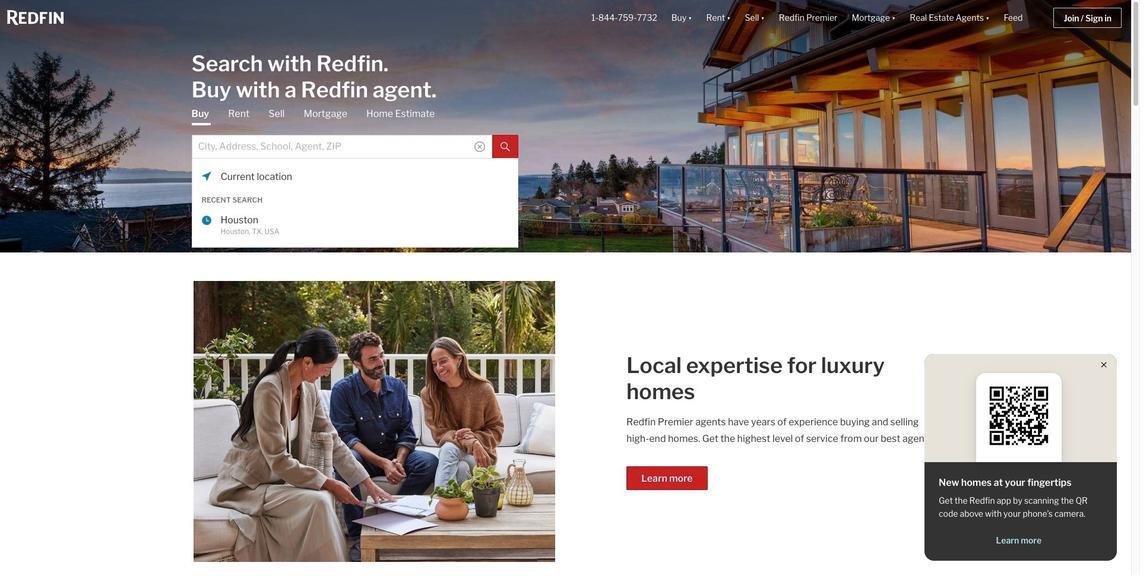 Task type: describe. For each thing, give the bounding box(es) containing it.
City, Address, School, Agent, ZIP search field
[[192, 135, 492, 158]]

submit search image
[[500, 142, 510, 152]]

app install qr code image
[[986, 383, 1052, 449]]



Task type: vqa. For each thing, say whether or not it's contained in the screenshot.
tab list
yes



Task type: locate. For each thing, give the bounding box(es) containing it.
tab list
[[192, 107, 518, 247]]

a woman showing a document for a backyard consultation. image
[[194, 281, 556, 562]]

search input image
[[474, 141, 485, 152]]



